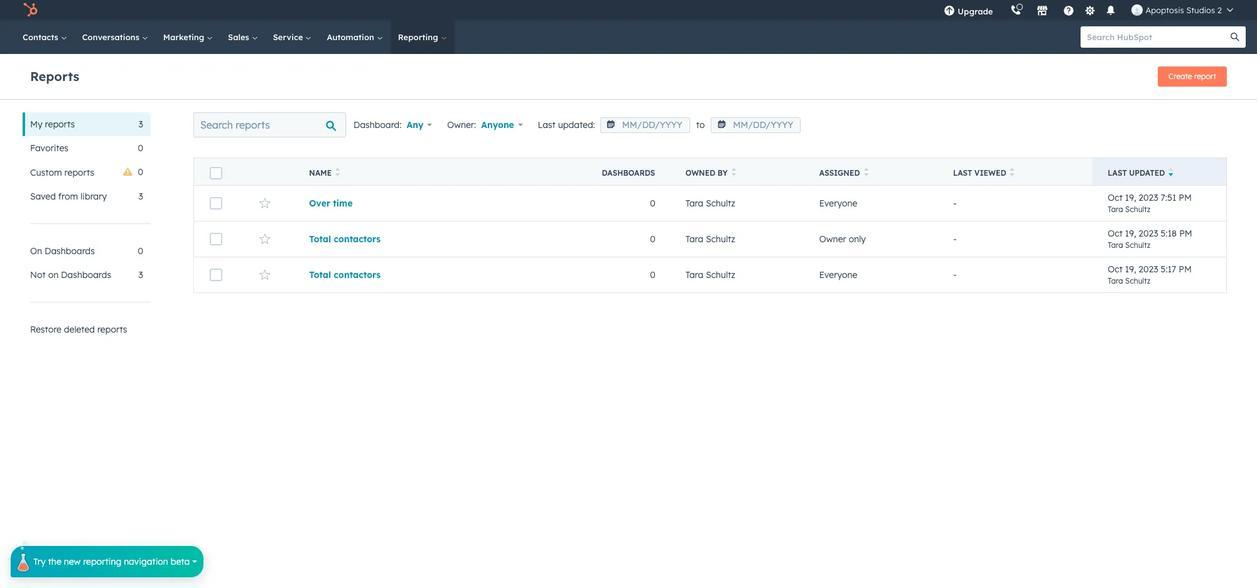 Task type: describe. For each thing, give the bounding box(es) containing it.
press to sort. image for last viewed
[[1011, 168, 1015, 177]]

Search reports search field
[[194, 112, 346, 138]]

create report
[[1169, 72, 1217, 81]]

saved from library
[[30, 191, 107, 202]]

reports
[[30, 68, 79, 84]]

search image
[[1231, 33, 1240, 41]]

name
[[309, 168, 332, 178]]

anyone button
[[481, 116, 523, 134]]

library
[[81, 191, 107, 202]]

beta
[[171, 557, 190, 568]]

any button
[[407, 116, 432, 134]]

reporting
[[398, 32, 441, 42]]

restore deleted reports
[[30, 324, 127, 335]]

total contactors for owner only
[[309, 234, 381, 245]]

to
[[697, 119, 705, 131]]

2 vertical spatial dashboards
[[61, 270, 111, 281]]

reporting link
[[391, 20, 455, 54]]

Search HubSpot search field
[[1081, 26, 1235, 48]]

schultz inside oct 19, 2023 5:18 pm tara schultz
[[1126, 240, 1151, 250]]

settings image
[[1085, 5, 1096, 17]]

assigned button
[[805, 158, 939, 186]]

1 mm/dd/yyyy text field from the left
[[601, 117, 690, 133]]

press to sort. image for name
[[336, 168, 340, 177]]

press to sort. element for assigned
[[864, 168, 869, 178]]

anyone
[[481, 119, 514, 131]]

from
[[58, 191, 78, 202]]

19, for oct 19, 2023 7:51 pm
[[1126, 192, 1137, 203]]

try
[[33, 557, 46, 568]]

contactors for everyone
[[334, 270, 381, 281]]

my reports
[[30, 119, 75, 130]]

new
[[64, 557, 81, 568]]

reports for my reports
[[45, 119, 75, 130]]

favorites
[[30, 143, 68, 154]]

- for oct 19, 2023 5:17 pm
[[954, 270, 957, 281]]

last for last viewed
[[954, 168, 973, 178]]

total contactors button for owner only
[[309, 234, 572, 245]]

total for owner only
[[309, 234, 331, 245]]

everyone for oct 19, 2023 7:51 pm
[[820, 198, 858, 209]]

press to sort. element for last viewed
[[1011, 168, 1015, 178]]

tara inside oct 19, 2023 7:51 pm tara schultz
[[1108, 205, 1124, 214]]

2023 for 7:51
[[1139, 192, 1159, 203]]

calling icon button
[[1006, 2, 1028, 18]]

owned by button
[[671, 158, 805, 186]]

5:17
[[1161, 264, 1177, 275]]

my
[[30, 119, 43, 130]]

help button
[[1059, 0, 1080, 20]]

create report link
[[1159, 67, 1228, 87]]

reports for custom reports
[[64, 167, 94, 178]]

oct for oct 19, 2023 7:51 pm
[[1108, 192, 1123, 203]]

not
[[30, 270, 46, 281]]

2 mm/dd/yyyy text field from the left
[[711, 117, 801, 133]]

3 for not on dashboards
[[139, 270, 143, 281]]

tara schultz image
[[1132, 4, 1144, 16]]

automation
[[327, 32, 377, 42]]

report
[[1195, 72, 1217, 81]]

hubspot link
[[15, 3, 47, 18]]

last for last updated:
[[538, 119, 556, 131]]

contacts link
[[15, 20, 75, 54]]

descending sort. press to sort ascending. image
[[1169, 168, 1174, 177]]

oct for oct 19, 2023 5:18 pm
[[1108, 228, 1123, 239]]

owned by
[[686, 168, 728, 178]]

pm for oct 19, 2023 5:17 pm
[[1179, 264, 1192, 275]]

reports inside restore deleted reports "button"
[[97, 324, 127, 335]]

press to sort. element for name
[[336, 168, 340, 178]]

marketing
[[163, 32, 207, 42]]

help image
[[1064, 6, 1075, 17]]

total contactors button for everyone
[[309, 270, 572, 281]]

oct for oct 19, 2023 5:17 pm
[[1108, 264, 1123, 275]]

marketplaces image
[[1038, 6, 1049, 17]]

conversations link
[[75, 20, 156, 54]]

marketplaces button
[[1030, 0, 1056, 20]]

last for last updated
[[1108, 168, 1128, 178]]

service
[[273, 32, 306, 42]]

service link
[[266, 20, 319, 54]]

upgrade image
[[945, 6, 956, 17]]

conversations
[[82, 32, 142, 42]]

studios
[[1187, 5, 1216, 15]]

on dashboards
[[30, 246, 95, 257]]

time
[[333, 198, 353, 209]]

upgrade
[[958, 6, 994, 16]]

schultz inside oct 19, 2023 7:51 pm tara schultz
[[1126, 205, 1151, 214]]



Task type: locate. For each thing, give the bounding box(es) containing it.
0 vertical spatial dashboards
[[602, 168, 656, 178]]

1 everyone from the top
[[820, 198, 858, 209]]

1 press to sort. element from the left
[[336, 168, 340, 178]]

1 horizontal spatial press to sort. image
[[732, 168, 737, 177]]

menu item
[[1002, 0, 1005, 20]]

pm right 5:18
[[1180, 228, 1193, 239]]

0 vertical spatial total
[[309, 234, 331, 245]]

7:51
[[1161, 192, 1177, 203]]

1 19, from the top
[[1126, 192, 1137, 203]]

last inside button
[[954, 168, 973, 178]]

total
[[309, 234, 331, 245], [309, 270, 331, 281]]

any
[[407, 119, 424, 131]]

2023 left the 7:51
[[1139, 192, 1159, 203]]

pm for oct 19, 2023 5:18 pm
[[1180, 228, 1193, 239]]

2 press to sort. element from the left
[[732, 168, 737, 178]]

1 vertical spatial pm
[[1180, 228, 1193, 239]]

19, down oct 19, 2023 7:51 pm tara schultz
[[1126, 228, 1137, 239]]

updated
[[1130, 168, 1166, 178]]

0 vertical spatial contactors
[[334, 234, 381, 245]]

3 2023 from the top
[[1139, 264, 1159, 275]]

create
[[1169, 72, 1193, 81]]

everyone for oct 19, 2023 5:17 pm
[[820, 270, 858, 281]]

last updated:
[[538, 119, 595, 131]]

2023 for 5:18
[[1139, 228, 1159, 239]]

restore
[[30, 324, 62, 335]]

0 vertical spatial -
[[954, 198, 957, 209]]

last updated button
[[1093, 158, 1227, 186]]

over time
[[309, 198, 353, 209]]

schultz
[[706, 198, 736, 209], [1126, 205, 1151, 214], [706, 234, 736, 245], [1126, 240, 1151, 250], [706, 270, 736, 281], [1126, 276, 1151, 286]]

3 press to sort. element from the left
[[864, 168, 869, 178]]

press to sort. image inside name button
[[336, 168, 340, 177]]

restore deleted reports button
[[23, 318, 151, 342]]

0 horizontal spatial mm/dd/yyyy text field
[[601, 117, 690, 133]]

tara inside oct 19, 2023 5:17 pm tara schultz
[[1108, 276, 1124, 286]]

1 vertical spatial total
[[309, 270, 331, 281]]

0 horizontal spatial last
[[538, 119, 556, 131]]

schultz inside oct 19, 2023 5:17 pm tara schultz
[[1126, 276, 1151, 286]]

oct 19, 2023 5:17 pm tara schultz
[[1108, 264, 1192, 286]]

1 press to sort. image from the left
[[336, 168, 340, 177]]

pm inside oct 19, 2023 5:17 pm tara schultz
[[1179, 264, 1192, 275]]

19, for oct 19, 2023 5:18 pm
[[1126, 228, 1137, 239]]

tara schultz for oct 19, 2023 7:51 pm
[[686, 198, 736, 209]]

1 vertical spatial 19,
[[1126, 228, 1137, 239]]

contacts
[[23, 32, 61, 42]]

2023 inside oct 19, 2023 5:17 pm tara schultz
[[1139, 264, 1159, 275]]

2 vertical spatial oct
[[1108, 264, 1123, 275]]

1 total from the top
[[309, 234, 331, 245]]

press to sort. image for owned by
[[732, 168, 737, 177]]

updated:
[[558, 119, 595, 131]]

reports banner
[[30, 63, 1228, 87]]

mm/dd/yyyy text field down reports banner
[[601, 117, 690, 133]]

press to sort. element inside name button
[[336, 168, 340, 178]]

everyone
[[820, 198, 858, 209], [820, 270, 858, 281]]

last viewed
[[954, 168, 1007, 178]]

reporting
[[83, 557, 121, 568]]

2023 for 5:17
[[1139, 264, 1159, 275]]

on
[[30, 246, 42, 257]]

press to sort. image inside last viewed button
[[1011, 168, 1015, 177]]

1 vertical spatial oct
[[1108, 228, 1123, 239]]

the
[[48, 557, 61, 568]]

descending sort. press to sort ascending. element
[[1169, 168, 1174, 178]]

2023 inside oct 19, 2023 5:18 pm tara schultz
[[1139, 228, 1159, 239]]

19, down last updated
[[1126, 192, 1137, 203]]

2 total contactors button from the top
[[309, 270, 572, 281]]

0 vertical spatial total contactors button
[[309, 234, 572, 245]]

last viewed button
[[939, 158, 1093, 186]]

reports
[[45, 119, 75, 130], [64, 167, 94, 178], [97, 324, 127, 335]]

not on dashboards
[[30, 270, 111, 281]]

owner:
[[447, 119, 476, 131]]

pm
[[1179, 192, 1192, 203], [1180, 228, 1193, 239], [1179, 264, 1192, 275]]

1 vertical spatial total contactors
[[309, 270, 381, 281]]

pm for oct 19, 2023 7:51 pm
[[1179, 192, 1192, 203]]

notifications button
[[1101, 0, 1122, 20]]

press to sort. element for owned by
[[732, 168, 737, 178]]

2 vertical spatial -
[[954, 270, 957, 281]]

press to sort. element inside owned by button
[[732, 168, 737, 178]]

oct inside oct 19, 2023 5:18 pm tara schultz
[[1108, 228, 1123, 239]]

over time button
[[309, 198, 572, 209]]

19, inside oct 19, 2023 7:51 pm tara schultz
[[1126, 192, 1137, 203]]

19, for oct 19, 2023 5:17 pm
[[1126, 264, 1137, 275]]

19, inside oct 19, 2023 5:18 pm tara schultz
[[1126, 228, 1137, 239]]

menu
[[936, 0, 1243, 20]]

4 press to sort. element from the left
[[1011, 168, 1015, 178]]

menu containing apoptosis studios 2
[[936, 0, 1243, 20]]

custom reports
[[30, 167, 94, 178]]

19, inside oct 19, 2023 5:17 pm tara schultz
[[1126, 264, 1137, 275]]

custom
[[30, 167, 62, 178]]

0 vertical spatial reports
[[45, 119, 75, 130]]

last left 'updated'
[[1108, 168, 1128, 178]]

1 vertical spatial total contactors button
[[309, 270, 572, 281]]

oct down last updated
[[1108, 192, 1123, 203]]

oct down oct 19, 2023 7:51 pm tara schultz
[[1108, 228, 1123, 239]]

owner only
[[820, 234, 866, 245]]

2 horizontal spatial last
[[1108, 168, 1128, 178]]

last left viewed
[[954, 168, 973, 178]]

pm right the 5:17
[[1179, 264, 1192, 275]]

1 tara schultz from the top
[[686, 198, 736, 209]]

3 for my reports
[[139, 119, 143, 130]]

tara inside oct 19, 2023 5:18 pm tara schultz
[[1108, 240, 1124, 250]]

1 total contactors from the top
[[309, 234, 381, 245]]

notifications image
[[1106, 6, 1117, 17]]

try the new reporting navigation beta button
[[11, 542, 204, 578]]

last
[[538, 119, 556, 131], [954, 168, 973, 178], [1108, 168, 1128, 178]]

everyone down owner only on the right
[[820, 270, 858, 281]]

2
[[1218, 5, 1223, 15]]

contactors for owner only
[[334, 234, 381, 245]]

1 vertical spatial contactors
[[334, 270, 381, 281]]

press to sort. image right by
[[732, 168, 737, 177]]

1 horizontal spatial last
[[954, 168, 973, 178]]

- for oct 19, 2023 7:51 pm
[[954, 198, 957, 209]]

1 vertical spatial everyone
[[820, 270, 858, 281]]

press to sort. element right by
[[732, 168, 737, 178]]

dashboard:
[[354, 119, 402, 131]]

only
[[849, 234, 866, 245]]

tara schultz for oct 19, 2023 5:18 pm
[[686, 234, 736, 245]]

1 vertical spatial tara schultz
[[686, 234, 736, 245]]

by
[[718, 168, 728, 178]]

search button
[[1225, 26, 1246, 48]]

3 - from the top
[[954, 270, 957, 281]]

2023
[[1139, 192, 1159, 203], [1139, 228, 1159, 239], [1139, 264, 1159, 275]]

0 vertical spatial total contactors
[[309, 234, 381, 245]]

oct inside oct 19, 2023 7:51 pm tara schultz
[[1108, 192, 1123, 203]]

0 horizontal spatial press to sort. image
[[336, 168, 340, 177]]

press to sort. image inside owned by button
[[732, 168, 737, 177]]

2 vertical spatial 19,
[[1126, 264, 1137, 275]]

0 vertical spatial tara schultz
[[686, 198, 736, 209]]

owner
[[820, 234, 847, 245]]

2023 left 5:18
[[1139, 228, 1159, 239]]

total contactors for everyone
[[309, 270, 381, 281]]

oct
[[1108, 192, 1123, 203], [1108, 228, 1123, 239], [1108, 264, 1123, 275]]

press to sort. element right viewed
[[1011, 168, 1015, 178]]

press to sort. element right assigned
[[864, 168, 869, 178]]

sales
[[228, 32, 252, 42]]

2 everyone from the top
[[820, 270, 858, 281]]

saved
[[30, 191, 56, 202]]

press to sort. element right name
[[336, 168, 340, 178]]

2 contactors from the top
[[334, 270, 381, 281]]

3 press to sort. image from the left
[[1011, 168, 1015, 177]]

1 oct from the top
[[1108, 192, 1123, 203]]

1 vertical spatial 3
[[139, 191, 143, 202]]

automation link
[[319, 20, 391, 54]]

pm inside oct 19, 2023 7:51 pm tara schultz
[[1179, 192, 1192, 203]]

0 vertical spatial 19,
[[1126, 192, 1137, 203]]

2 vertical spatial 3
[[139, 270, 143, 281]]

press to sort. element inside assigned button
[[864, 168, 869, 178]]

2 total from the top
[[309, 270, 331, 281]]

tara schultz for oct 19, 2023 5:17 pm
[[686, 270, 736, 281]]

try the new reporting navigation beta
[[33, 557, 190, 568]]

oct inside oct 19, 2023 5:17 pm tara schultz
[[1108, 264, 1123, 275]]

everyone down assigned
[[820, 198, 858, 209]]

2 horizontal spatial press to sort. image
[[1011, 168, 1015, 177]]

press to sort. image
[[864, 168, 869, 177]]

2 tara schultz from the top
[[686, 234, 736, 245]]

reports right deleted
[[97, 324, 127, 335]]

1 contactors from the top
[[334, 234, 381, 245]]

press to sort. image right name
[[336, 168, 340, 177]]

apoptosis studios 2 button
[[1125, 0, 1241, 20]]

marketing link
[[156, 20, 221, 54]]

press to sort. element
[[336, 168, 340, 178], [732, 168, 737, 178], [864, 168, 869, 178], [1011, 168, 1015, 178]]

navigation
[[124, 557, 168, 568]]

assigned
[[820, 168, 860, 178]]

on
[[48, 270, 59, 281]]

2 19, from the top
[[1126, 228, 1137, 239]]

1 vertical spatial dashboards
[[45, 246, 95, 257]]

0 vertical spatial 3
[[139, 119, 143, 130]]

pm inside oct 19, 2023 5:18 pm tara schultz
[[1180, 228, 1193, 239]]

3
[[139, 119, 143, 130], [139, 191, 143, 202], [139, 270, 143, 281]]

0 vertical spatial pm
[[1179, 192, 1192, 203]]

owned
[[686, 168, 716, 178]]

mm/dd/yyyy text field up owned by button
[[711, 117, 801, 133]]

reports up saved from library
[[64, 167, 94, 178]]

0 vertical spatial everyone
[[820, 198, 858, 209]]

2 press to sort. image from the left
[[732, 168, 737, 177]]

apoptosis studios 2
[[1146, 5, 1223, 15]]

2 oct from the top
[[1108, 228, 1123, 239]]

2023 left the 5:17
[[1139, 264, 1159, 275]]

sales link
[[221, 20, 266, 54]]

calling icon image
[[1011, 5, 1022, 16]]

5:18
[[1161, 228, 1178, 239]]

0
[[138, 143, 143, 154], [138, 166, 143, 178], [650, 198, 656, 209], [650, 234, 656, 245], [138, 246, 143, 257], [650, 270, 656, 281]]

oct down oct 19, 2023 5:18 pm tara schultz
[[1108, 264, 1123, 275]]

contactors
[[334, 234, 381, 245], [334, 270, 381, 281]]

3 tara schultz from the top
[[686, 270, 736, 281]]

last left updated:
[[538, 119, 556, 131]]

3 oct from the top
[[1108, 264, 1123, 275]]

- for oct 19, 2023 5:18 pm
[[954, 234, 957, 245]]

1 3 from the top
[[139, 119, 143, 130]]

2 - from the top
[[954, 234, 957, 245]]

-
[[954, 198, 957, 209], [954, 234, 957, 245], [954, 270, 957, 281]]

over
[[309, 198, 330, 209]]

name button
[[294, 158, 587, 186]]

last updated
[[1108, 168, 1166, 178]]

total for everyone
[[309, 270, 331, 281]]

3 3 from the top
[[139, 270, 143, 281]]

2 total contactors from the top
[[309, 270, 381, 281]]

oct 19, 2023 7:51 pm tara schultz
[[1108, 192, 1192, 214]]

1 vertical spatial -
[[954, 234, 957, 245]]

press to sort. image right viewed
[[1011, 168, 1015, 177]]

0 vertical spatial 2023
[[1139, 192, 1159, 203]]

viewed
[[975, 168, 1007, 178]]

3 for saved from library
[[139, 191, 143, 202]]

press to sort. image
[[336, 168, 340, 177], [732, 168, 737, 177], [1011, 168, 1015, 177]]

2 vertical spatial 2023
[[1139, 264, 1159, 275]]

3 19, from the top
[[1126, 264, 1137, 275]]

settings link
[[1083, 3, 1099, 17]]

2 2023 from the top
[[1139, 228, 1159, 239]]

pm right the 7:51
[[1179, 192, 1192, 203]]

1 horizontal spatial mm/dd/yyyy text field
[[711, 117, 801, 133]]

apoptosis
[[1146, 5, 1185, 15]]

2 vertical spatial reports
[[97, 324, 127, 335]]

MM/DD/YYYY text field
[[601, 117, 690, 133], [711, 117, 801, 133]]

2 3 from the top
[[139, 191, 143, 202]]

1 2023 from the top
[[1139, 192, 1159, 203]]

last inside button
[[1108, 168, 1128, 178]]

total contactors button
[[309, 234, 572, 245], [309, 270, 572, 281]]

2023 inside oct 19, 2023 7:51 pm tara schultz
[[1139, 192, 1159, 203]]

0 vertical spatial oct
[[1108, 192, 1123, 203]]

2 vertical spatial tara schultz
[[686, 270, 736, 281]]

19, down oct 19, 2023 5:18 pm tara schultz
[[1126, 264, 1137, 275]]

reports right my
[[45, 119, 75, 130]]

1 vertical spatial reports
[[64, 167, 94, 178]]

tara
[[686, 198, 704, 209], [1108, 205, 1124, 214], [686, 234, 704, 245], [1108, 240, 1124, 250], [686, 270, 704, 281], [1108, 276, 1124, 286]]

1 vertical spatial 2023
[[1139, 228, 1159, 239]]

press to sort. element inside last viewed button
[[1011, 168, 1015, 178]]

1 total contactors button from the top
[[309, 234, 572, 245]]

1 - from the top
[[954, 198, 957, 209]]

deleted
[[64, 324, 95, 335]]

2 vertical spatial pm
[[1179, 264, 1192, 275]]

oct 19, 2023 5:18 pm tara schultz
[[1108, 228, 1193, 250]]

hubspot image
[[23, 3, 38, 18]]



Task type: vqa. For each thing, say whether or not it's contained in the screenshot.
AND to the left
no



